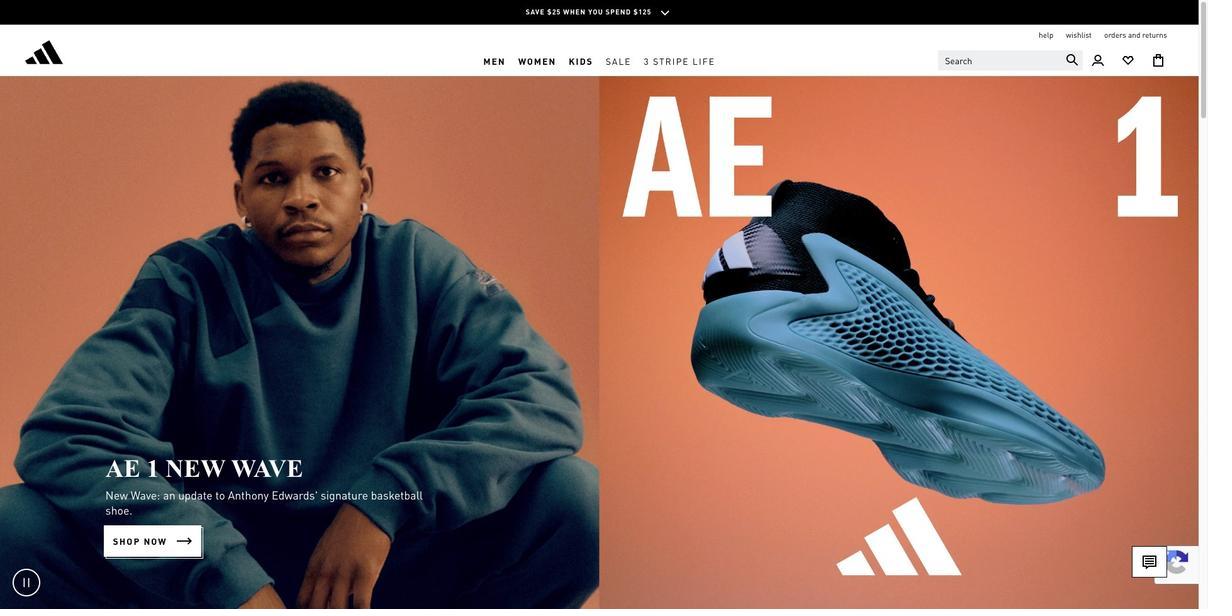 Task type: vqa. For each thing, say whether or not it's contained in the screenshot.
X in 'X CRAZYFAST LEAGUE LACELESS TURF CLEATS SOCCER TURF · NEW'
no



Task type: describe. For each thing, give the bounding box(es) containing it.
3 stripe life link
[[638, 46, 722, 76]]

spend
[[606, 7, 631, 16]]

sale link
[[600, 46, 638, 76]]

women link
[[512, 46, 563, 76]]

edwards'
[[272, 488, 318, 502]]

new
[[166, 454, 226, 483]]

save
[[526, 7, 545, 16]]

now
[[144, 535, 167, 547]]

shoe.
[[105, 503, 132, 517]]

shop now link
[[104, 525, 201, 557]]

save $25 when you spend $125
[[526, 7, 652, 16]]

signature
[[321, 488, 368, 502]]

$125
[[634, 7, 652, 16]]

orders
[[1105, 30, 1127, 40]]

life
[[693, 55, 716, 66]]

men
[[484, 55, 506, 66]]

update
[[178, 488, 213, 502]]

kids
[[569, 55, 593, 66]]

wave:
[[131, 488, 160, 502]]

women
[[518, 55, 556, 66]]

$25
[[547, 7, 561, 16]]

basketball
[[371, 488, 423, 502]]

kids link
[[563, 46, 600, 76]]



Task type: locate. For each thing, give the bounding box(es) containing it.
sale
[[606, 55, 632, 66]]

an
[[163, 488, 175, 502]]

shop now
[[113, 535, 167, 547]]

help link
[[1039, 30, 1054, 40]]

wave
[[231, 454, 303, 483]]

and
[[1129, 30, 1141, 40]]

ae
[[105, 454, 140, 483]]

to
[[215, 488, 225, 502]]

shop
[[113, 535, 140, 547]]

when
[[563, 7, 586, 16]]

anthony
[[228, 488, 269, 502]]

Search field
[[939, 50, 1083, 70]]

ae 1 new wave new wave: an update to anthony edwards' signature basketball shoe.
[[105, 454, 423, 517]]

wishlist link
[[1066, 30, 1092, 40]]

returns
[[1143, 30, 1168, 40]]

wishlist
[[1066, 30, 1092, 40]]

main navigation element
[[287, 46, 912, 76]]

men link
[[477, 46, 512, 76]]

help
[[1039, 30, 1054, 40]]

3 stripe life
[[644, 55, 716, 66]]

orders and returns link
[[1105, 30, 1168, 40]]

new
[[105, 488, 128, 502]]

orders and returns
[[1105, 30, 1168, 40]]

you
[[588, 7, 604, 16]]

3
[[644, 55, 650, 66]]

1
[[147, 454, 159, 483]]

stripe
[[653, 55, 689, 66]]



